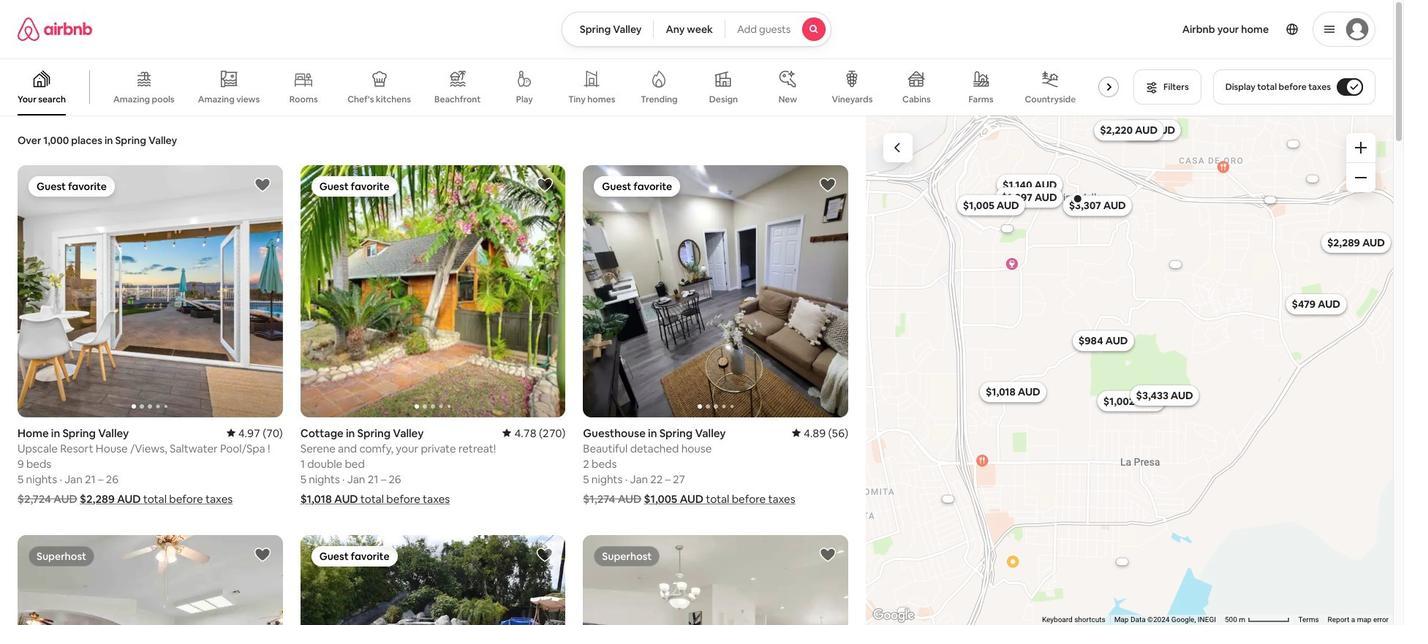 Task type: vqa. For each thing, say whether or not it's contained in the screenshot.
the leftmost Host
no



Task type: describe. For each thing, give the bounding box(es) containing it.
4.97 out of 5 average rating,  70 reviews image
[[227, 426, 283, 440]]

1 add to wishlist: home in spring valley image from the left
[[254, 546, 271, 564]]

4.78 out of 5 average rating,  270 reviews image
[[503, 426, 566, 440]]

the location you searched image
[[1072, 193, 1084, 204]]

google image
[[870, 606, 918, 625]]

zoom out image
[[1356, 172, 1367, 184]]

0 vertical spatial add to wishlist: guesthouse in spring valley image
[[819, 176, 837, 194]]

2 add to wishlist: home in spring valley image from the left
[[819, 546, 837, 564]]



Task type: locate. For each thing, give the bounding box(es) containing it.
add to wishlist: home in spring valley image
[[254, 176, 271, 194]]

0 horizontal spatial add to wishlist: guesthouse in spring valley image
[[536, 546, 554, 564]]

4.89 out of 5 average rating,  56 reviews image
[[792, 426, 849, 440]]

add to wishlist: guesthouse in spring valley image
[[819, 176, 837, 194], [536, 546, 554, 564]]

1 vertical spatial add to wishlist: guesthouse in spring valley image
[[536, 546, 554, 564]]

1 horizontal spatial add to wishlist: guesthouse in spring valley image
[[819, 176, 837, 194]]

1 horizontal spatial add to wishlist: home in spring valley image
[[819, 546, 837, 564]]

zoom in image
[[1356, 142, 1367, 154]]

google map
showing 34 stays. region
[[866, 116, 1394, 625]]

profile element
[[850, 0, 1376, 59]]

0 horizontal spatial add to wishlist: home in spring valley image
[[254, 546, 271, 564]]

add to wishlist: home in spring valley image
[[254, 546, 271, 564], [819, 546, 837, 564]]

group
[[0, 59, 1125, 116], [18, 165, 283, 417], [300, 165, 566, 417], [583, 165, 849, 417], [18, 535, 283, 625], [300, 535, 566, 625], [583, 535, 849, 625]]

None search field
[[562, 12, 832, 47]]

add to wishlist: cottage in spring valley image
[[536, 176, 554, 194]]



